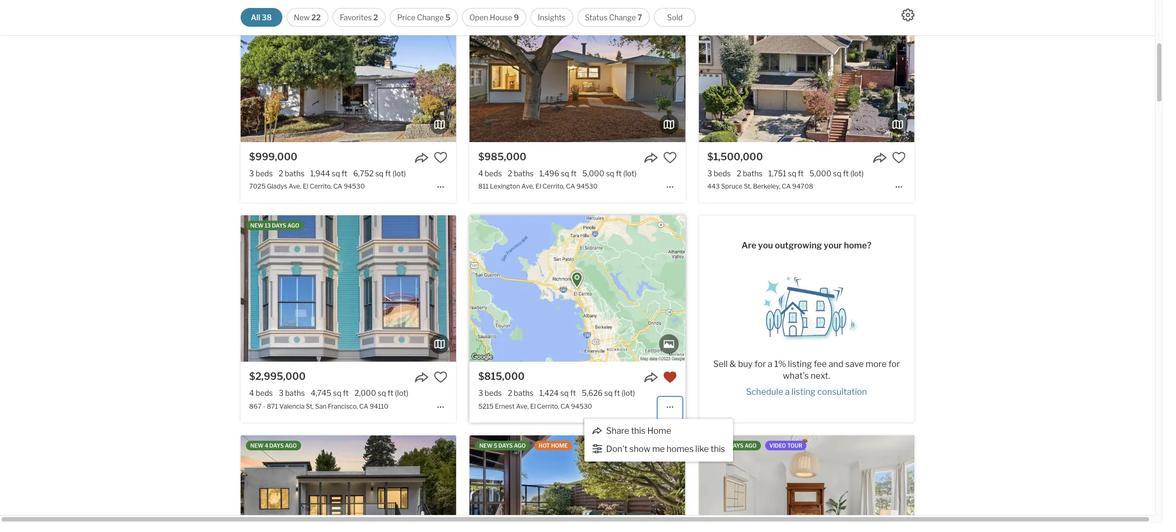 Task type: locate. For each thing, give the bounding box(es) containing it.
new down 5215
[[480, 443, 493, 449]]

favorite button checkbox for $999,000
[[434, 151, 448, 165]]

change right price
[[417, 13, 444, 22]]

days right 11
[[729, 443, 744, 449]]

new left 6 at the top left of the page
[[480, 3, 493, 9]]

st,
[[744, 183, 752, 191], [306, 403, 314, 411]]

new 22
[[294, 13, 321, 22]]

sq right the 1,944
[[332, 169, 340, 178]]

ca down 1,751 sq ft
[[782, 183, 791, 191]]

ago right 13 at the top of page
[[287, 223, 299, 229]]

94110
[[370, 403, 389, 411]]

5215
[[478, 403, 494, 411]]

new for new 17 hrs ago
[[250, 3, 264, 9]]

listing down what's
[[792, 387, 816, 398]]

0 horizontal spatial st,
[[306, 403, 314, 411]]

2 horizontal spatial 3 beds
[[708, 169, 731, 178]]

favorite button image
[[434, 151, 448, 165], [434, 371, 448, 385]]

3 up 7025
[[249, 169, 254, 178]]

4 for $2,995,000
[[249, 389, 254, 398]]

favorite button checkbox
[[892, 151, 906, 165], [434, 371, 448, 385], [663, 371, 677, 385]]

5,000 for $985,000
[[583, 169, 605, 178]]

2 for $1,500,000
[[737, 169, 742, 178]]

(lot)
[[393, 169, 406, 178], [623, 169, 637, 178], [851, 169, 864, 178], [395, 389, 409, 398], [622, 389, 635, 398]]

for
[[755, 360, 766, 370], [889, 360, 900, 370]]

New radio
[[287, 8, 328, 27]]

price
[[397, 13, 416, 22]]

1 horizontal spatial 3 beds
[[478, 389, 502, 398]]

1 horizontal spatial change
[[609, 13, 636, 22]]

cerrito, down the 1,944
[[310, 183, 332, 191]]

1 horizontal spatial this
[[711, 444, 725, 454]]

2 change from the left
[[609, 13, 636, 22]]

0 vertical spatial st,
[[744, 183, 752, 191]]

3 beds up 7025
[[249, 169, 273, 178]]

dialog
[[584, 419, 733, 462]]

3 photo of 933 oxford, berkeley, ca 94707 image from the left
[[456, 436, 672, 524]]

0 vertical spatial a
[[768, 360, 773, 370]]

94708
[[793, 183, 813, 191]]

listing up what's
[[788, 360, 812, 370]]

2 up lexington
[[508, 169, 512, 178]]

this right like
[[711, 444, 725, 454]]

3 photo of 7025 gladys ave, el cerrito, ca 94530 image from the left
[[456, 0, 672, 142]]

house
[[490, 13, 513, 22]]

1 favorite button image from the top
[[434, 151, 448, 165]]

1 vertical spatial st,
[[306, 403, 314, 411]]

you
[[758, 240, 773, 251]]

sq
[[332, 169, 340, 178], [375, 169, 384, 178], [561, 169, 569, 178], [606, 169, 615, 178], [788, 169, 797, 178], [833, 169, 842, 178], [333, 389, 341, 398], [378, 389, 386, 398], [560, 389, 569, 398], [605, 389, 613, 398]]

2 up ernest
[[508, 389, 512, 398]]

cerrito, down 1,496
[[543, 183, 565, 191]]

94530 down 5,626
[[571, 403, 592, 411]]

0 horizontal spatial 5,000
[[583, 169, 605, 178]]

favorite button checkbox
[[434, 151, 448, 165], [663, 151, 677, 165]]

1 horizontal spatial 5,000
[[810, 169, 832, 178]]

new left 17
[[250, 3, 264, 9]]

a left 1%
[[768, 360, 773, 370]]

0 horizontal spatial 5,000 sq ft (lot)
[[583, 169, 637, 178]]

1 vertical spatial 5
[[494, 443, 497, 449]]

beds for $999,000
[[256, 169, 273, 178]]

days right 6 at the top left of the page
[[499, 3, 513, 9]]

baths up the 443 spruce st, berkeley, ca 94708
[[743, 169, 763, 178]]

2 up spruce
[[737, 169, 742, 178]]

5,000 sq ft (lot) up 94708
[[810, 169, 864, 178]]

el right ernest
[[530, 403, 536, 411]]

cerrito, down 1,424
[[537, 403, 559, 411]]

2 up gladys
[[279, 169, 283, 178]]

3 photo of 443 spruce st, berkeley, ca 94708 image from the left
[[915, 0, 1130, 142]]

2 favorite button image from the top
[[434, 371, 448, 385]]

all
[[251, 13, 260, 22]]

days
[[499, 3, 513, 9], [272, 223, 286, 229], [269, 443, 284, 449], [499, 443, 513, 449], [729, 443, 744, 449]]

days for 4
[[269, 443, 284, 449]]

2 baths for $985,000
[[508, 169, 534, 178]]

2 favorite button checkbox from the left
[[663, 151, 677, 165]]

for right the more
[[889, 360, 900, 370]]

baths up 811 lexington ave, el cerrito, ca 94530
[[514, 169, 534, 178]]

2 baths for $1,500,000
[[737, 169, 763, 178]]

2 horizontal spatial 4
[[478, 169, 483, 178]]

1,496 sq ft
[[540, 169, 577, 178]]

0 vertical spatial listing
[[788, 360, 812, 370]]

francisco,
[[328, 403, 358, 411]]

new left 13 at the top of page
[[250, 223, 264, 229]]

beds up -
[[256, 389, 273, 398]]

price change 5
[[397, 13, 451, 22]]

days for 13
[[272, 223, 286, 229]]

1,751
[[769, 169, 787, 178]]

ago down valencia
[[285, 443, 297, 449]]

5,000 sq ft (lot) right 1,496 sq ft
[[583, 169, 637, 178]]

3 beds up 443
[[708, 169, 731, 178]]

change left 7 on the top right
[[609, 13, 636, 22]]

new down 867
[[250, 443, 264, 449]]

2 for $815,000
[[508, 389, 512, 398]]

baths up 7025 gladys ave, el cerrito, ca 94530
[[285, 169, 305, 178]]

5 inside price change option
[[446, 13, 451, 22]]

(lot) for $999,000
[[393, 169, 406, 178]]

6,752 sq ft (lot)
[[353, 169, 406, 178]]

option group
[[241, 8, 696, 27]]

sell & buy for a 1% listing fee and save more for what's next.
[[713, 360, 900, 382]]

4pm
[[361, 3, 374, 9]]

baths for $985,000
[[514, 169, 534, 178]]

el
[[303, 183, 308, 191], [536, 183, 541, 191], [530, 403, 536, 411]]

ave, right gladys
[[289, 183, 302, 191]]

5 down ernest
[[494, 443, 497, 449]]

ca down 1,496 sq ft
[[566, 183, 575, 191]]

17
[[265, 3, 271, 9]]

don't show me homes like this
[[606, 444, 725, 454]]

1 vertical spatial 4 beds
[[249, 389, 273, 398]]

ca
[[333, 183, 342, 191], [566, 183, 575, 191], [782, 183, 791, 191], [359, 403, 368, 411], [561, 403, 570, 411]]

4 beds
[[478, 169, 502, 178], [249, 389, 273, 398]]

photo of 7428 seaview pl, el cerrito (cc), ca 94530 image
[[254, 436, 470, 524], [470, 436, 686, 524], [685, 436, 901, 524]]

3 beds
[[249, 169, 273, 178], [708, 169, 731, 178], [478, 389, 502, 398]]

5,000
[[583, 169, 605, 178], [810, 169, 832, 178]]

san
[[315, 403, 327, 411]]

1,944
[[310, 169, 330, 178]]

1 horizontal spatial 4 beds
[[478, 169, 502, 178]]

ago for new 4 days ago
[[285, 443, 297, 449]]

cerrito, for $999,000
[[310, 183, 332, 191]]

2 photo of 7025 gladys ave, el cerrito, ca 94530 image from the left
[[241, 0, 456, 142]]

1 horizontal spatial 4
[[265, 443, 268, 449]]

3
[[249, 169, 254, 178], [708, 169, 712, 178], [279, 389, 284, 398], [478, 389, 483, 398]]

days down '871'
[[269, 443, 284, 449]]

1 horizontal spatial 5,000 sq ft (lot)
[[810, 169, 864, 178]]

94530 down 1,496 sq ft
[[577, 183, 598, 191]]

0 horizontal spatial 4
[[249, 389, 254, 398]]

beds up 7025
[[256, 169, 273, 178]]

are you outgrowing your home?
[[742, 240, 872, 251]]

5,000 sq ft (lot) for $985,000
[[583, 169, 637, 178]]

5,000 sq ft (lot)
[[583, 169, 637, 178], [810, 169, 864, 178]]

ca down 1,944 sq ft
[[333, 183, 342, 191]]

0 vertical spatial 4 beds
[[478, 169, 502, 178]]

2 baths up gladys
[[279, 169, 305, 178]]

a down what's
[[785, 387, 790, 398]]

share this home
[[606, 426, 671, 436]]

0 horizontal spatial favorite button checkbox
[[434, 151, 448, 165]]

days left hot
[[499, 443, 513, 449]]

1 change from the left
[[417, 13, 444, 22]]

$999,000
[[249, 151, 298, 163]]

ago
[[284, 3, 296, 9], [514, 3, 526, 9], [287, 223, 299, 229], [285, 443, 297, 449], [514, 443, 526, 449], [745, 443, 757, 449]]

0 horizontal spatial a
[[768, 360, 773, 370]]

to
[[353, 3, 360, 9]]

4 down -
[[265, 443, 268, 449]]

2 baths
[[279, 169, 305, 178], [508, 169, 534, 178], [737, 169, 763, 178], [508, 389, 534, 398]]

94530 down 6,752
[[344, 183, 365, 191]]

like
[[696, 444, 709, 454]]

favorite button image
[[663, 151, 677, 165], [892, 151, 906, 165], [663, 371, 677, 385]]

new for new 5 days ago
[[480, 443, 493, 449]]

new
[[294, 13, 310, 22]]

st, left the san
[[306, 403, 314, 411]]

photo of 867 - 871 valencia st, san francisco, ca 94110 image
[[25, 216, 241, 362], [241, 216, 456, 362], [456, 216, 672, 362]]

for right buy
[[755, 360, 766, 370]]

4 up 867
[[249, 389, 254, 398]]

ca down 1,424 sq ft
[[561, 403, 570, 411]]

4 beds up 811
[[478, 169, 502, 178]]

sq right 1,424
[[560, 389, 569, 398]]

0 horizontal spatial favorite button checkbox
[[434, 371, 448, 385]]

2 baths up lexington
[[508, 169, 534, 178]]

1 favorite button checkbox from the left
[[434, 151, 448, 165]]

st, right spruce
[[744, 183, 752, 191]]

3 up 5215
[[478, 389, 483, 398]]

1 vertical spatial a
[[785, 387, 790, 398]]

5,000 right 1,496 sq ft
[[583, 169, 605, 178]]

beds up 811
[[485, 169, 502, 178]]

4 up 811
[[478, 169, 483, 178]]

change for 7
[[609, 13, 636, 22]]

1 5,000 sq ft (lot) from the left
[[583, 169, 637, 178]]

2 horizontal spatial favorite button checkbox
[[892, 151, 906, 165]]

4 for $985,000
[[478, 169, 483, 178]]

1 horizontal spatial 5
[[494, 443, 497, 449]]

3 for $815,000
[[478, 389, 483, 398]]

photo of 7025 gladys ave, el cerrito, ca 94530 image
[[25, 0, 241, 142], [241, 0, 456, 142], [456, 0, 672, 142]]

new for new 11 days ago
[[709, 443, 722, 449]]

new left 11
[[709, 443, 722, 449]]

3 photo of 811 lexington ave, el cerrito, ca 94530 image from the left
[[685, 0, 901, 142]]

listing
[[788, 360, 812, 370], [792, 387, 816, 398]]

2 photo of 811 lexington ave, el cerrito, ca 94530 image from the left
[[470, 0, 686, 142]]

(lot) for $985,000
[[623, 169, 637, 178]]

open house 9
[[469, 13, 519, 22]]

cerrito,
[[310, 183, 332, 191], [543, 183, 565, 191], [537, 403, 559, 411]]

2 down 4pm
[[373, 13, 378, 22]]

0 horizontal spatial 4 beds
[[249, 389, 273, 398]]

1 horizontal spatial favorite button checkbox
[[663, 371, 677, 385]]

2
[[373, 13, 378, 22], [279, 169, 283, 178], [508, 169, 512, 178], [737, 169, 742, 178], [508, 389, 512, 398]]

photo of 520 vermont st, san francisco, ca 94107 image
[[483, 436, 699, 524], [699, 436, 915, 524], [915, 436, 1130, 524]]

hrs
[[272, 3, 283, 9]]

4 beds up -
[[249, 389, 273, 398]]

1 photo of 520 vermont st, san francisco, ca 94107 image from the left
[[483, 436, 699, 524]]

favorite button image for $1,500,000
[[892, 151, 906, 165]]

sq right 1,496
[[561, 169, 569, 178]]

811
[[478, 183, 489, 191]]

2 photo of 867 - 871 valencia st, san francisco, ca 94110 image from the left
[[241, 216, 456, 362]]

option group containing all
[[241, 8, 696, 27]]

0 vertical spatial favorite button image
[[434, 151, 448, 165]]

0 horizontal spatial 5
[[446, 13, 451, 22]]

photo of 933 oxford, berkeley, ca 94707 image
[[25, 436, 241, 524], [241, 436, 456, 524], [456, 436, 672, 524]]

ago left hot
[[514, 443, 526, 449]]

photo of 443 spruce st, berkeley, ca 94708 image
[[483, 0, 699, 142], [699, 0, 915, 142], [915, 0, 1130, 142]]

3 beds up 5215
[[478, 389, 502, 398]]

baths up valencia
[[285, 389, 305, 398]]

2 5,000 from the left
[[810, 169, 832, 178]]

sold
[[667, 13, 683, 22]]

0 horizontal spatial this
[[631, 426, 646, 436]]

Price Change radio
[[390, 8, 458, 27]]

2 vertical spatial 4
[[265, 443, 268, 449]]

ago up 9
[[514, 3, 526, 9]]

2 baths up 5215 ernest ave, el cerrito, ca 94530
[[508, 389, 534, 398]]

5 left open
[[446, 13, 451, 22]]

this up the show
[[631, 426, 646, 436]]

1 photo of 867 - 871 valencia st, san francisco, ca 94110 image from the left
[[25, 216, 241, 362]]

4 beds for $985,000
[[478, 169, 502, 178]]

favorite button checkbox for $985,000
[[663, 151, 677, 165]]

beds up 5215
[[485, 389, 502, 398]]

beds for $815,000
[[485, 389, 502, 398]]

ave, right ernest
[[516, 403, 529, 411]]

baths up 5215 ernest ave, el cerrito, ca 94530
[[514, 389, 534, 398]]

beds
[[256, 169, 273, 178], [485, 169, 502, 178], [714, 169, 731, 178], [256, 389, 273, 398], [485, 389, 502, 398]]

sq right 1,496 sq ft
[[606, 169, 615, 178]]

11
[[723, 443, 728, 449]]

5215 ernest ave, el cerrito, ca 94530 image
[[470, 216, 686, 362]]

el for $999,000
[[303, 183, 308, 191]]

2 baths up the 443 spruce st, berkeley, ca 94708
[[737, 169, 763, 178]]

1 vertical spatial 4
[[249, 389, 254, 398]]

new 6 days ago
[[480, 3, 526, 9]]

favorite button checkbox for $2,995,000
[[434, 371, 448, 385]]

2 5,000 sq ft (lot) from the left
[[810, 169, 864, 178]]

and
[[829, 360, 844, 370]]

baths
[[285, 169, 305, 178], [514, 169, 534, 178], [743, 169, 763, 178], [285, 389, 305, 398], [514, 389, 534, 398]]

ave, right lexington
[[522, 183, 534, 191]]

days right 13 at the top of page
[[272, 223, 286, 229]]

status change 7
[[585, 13, 642, 22]]

video
[[770, 443, 786, 449]]

0 horizontal spatial 3 beds
[[249, 169, 273, 178]]

2 photo of 520 vermont st, san francisco, ca 94107 image from the left
[[699, 436, 915, 524]]

ago right 11
[[745, 443, 757, 449]]

0 horizontal spatial change
[[417, 13, 444, 22]]

3 photo of 7428 seaview pl, el cerrito (cc), ca 94530 image from the left
[[685, 436, 901, 524]]

1 vertical spatial favorite button image
[[434, 371, 448, 385]]

change inside option
[[417, 13, 444, 22]]

3 up 443
[[708, 169, 712, 178]]

el right gladys
[[303, 183, 308, 191]]

1 5,000 from the left
[[583, 169, 605, 178]]

0 vertical spatial 5
[[446, 13, 451, 22]]

811 lexington ave, el cerrito, ca 94530
[[478, 183, 598, 191]]

beds up 443
[[714, 169, 731, 178]]

2,000
[[355, 389, 376, 398]]

3 beds for $815,000
[[478, 389, 502, 398]]

change inside 'option'
[[609, 13, 636, 22]]

what's
[[783, 371, 809, 382]]

5,000 up 94708
[[810, 169, 832, 178]]

el down 1,496
[[536, 183, 541, 191]]

2 photo of 933 oxford, berkeley, ca 94707 image from the left
[[241, 436, 456, 524]]

0 horizontal spatial for
[[755, 360, 766, 370]]

change for 5
[[417, 13, 444, 22]]

1,496
[[540, 169, 559, 178]]

5,626 sq ft (lot)
[[582, 389, 635, 398]]

photo of 811 lexington ave, el cerrito, ca 94530 image
[[254, 0, 470, 142], [470, 0, 686, 142], [685, 0, 901, 142]]

sq right 5,626
[[605, 389, 613, 398]]

new
[[250, 3, 264, 9], [480, 3, 493, 9], [250, 223, 264, 229], [250, 443, 264, 449], [480, 443, 493, 449], [709, 443, 722, 449]]

3 up valencia
[[279, 389, 284, 398]]

beds for $2,995,000
[[256, 389, 273, 398]]

2 baths for $815,000
[[508, 389, 534, 398]]

4 beds for $2,995,000
[[249, 389, 273, 398]]

2,000 sq ft (lot)
[[355, 389, 409, 398]]

favorite button checkbox for $815,000
[[663, 371, 677, 385]]

1 horizontal spatial favorite button checkbox
[[663, 151, 677, 165]]

ago right hrs
[[284, 3, 296, 9]]

1 horizontal spatial for
[[889, 360, 900, 370]]

1 photo of 7025 gladys ave, el cerrito, ca 94530 image from the left
[[25, 0, 241, 142]]

0 vertical spatial 4
[[478, 169, 483, 178]]

new 13 days ago
[[250, 223, 299, 229]]

listing inside sell & buy for a 1% listing fee and save more for what's next.
[[788, 360, 812, 370]]



Task type: describe. For each thing, give the bounding box(es) containing it.
4,745 sq ft
[[311, 389, 349, 398]]

favorite button image for $999,000
[[434, 151, 448, 165]]

all 38
[[251, 13, 272, 22]]

ago for new 13 days ago
[[287, 223, 299, 229]]

ave, for $815,000
[[516, 403, 529, 411]]

&
[[730, 360, 736, 370]]

3 photo of 520 vermont st, san francisco, ca 94107 image from the left
[[915, 436, 1130, 524]]

schedule a listing consultation
[[746, 387, 867, 398]]

don't
[[606, 444, 628, 454]]

3 for $1,500,000
[[708, 169, 712, 178]]

baths for $815,000
[[514, 389, 534, 398]]

an image of a house image
[[753, 269, 860, 342]]

2 baths for $999,000
[[279, 169, 305, 178]]

schedule
[[746, 387, 784, 398]]

Insights radio
[[531, 8, 573, 27]]

sq up francisco,
[[333, 389, 341, 398]]

5,626
[[582, 389, 603, 398]]

ca for $985,000
[[566, 183, 575, 191]]

3 beds for $999,000
[[249, 169, 273, 178]]

ave, for $999,000
[[289, 183, 302, 191]]

5215 ernest ave, el cerrito, ca 94530
[[478, 403, 592, 411]]

2 photo of 443 spruce st, berkeley, ca 94708 image from the left
[[699, 0, 915, 142]]

1 horizontal spatial st,
[[744, 183, 752, 191]]

open
[[469, 13, 488, 22]]

2 for $985,000
[[508, 169, 512, 178]]

consultation
[[818, 387, 867, 398]]

1 vertical spatial listing
[[792, 387, 816, 398]]

new 5 days ago
[[480, 443, 526, 449]]

1 vertical spatial this
[[711, 444, 725, 454]]

3 beds for $1,500,000
[[708, 169, 731, 178]]

your
[[824, 240, 842, 251]]

favorite button checkbox for $1,500,000
[[892, 151, 906, 165]]

new 11 days ago
[[709, 443, 757, 449]]

871
[[267, 403, 278, 411]]

dialog containing share this home
[[584, 419, 733, 462]]

(lot) for $2,995,000
[[395, 389, 409, 398]]

1 photo of 811 lexington ave, el cerrito, ca 94530 image from the left
[[254, 0, 470, 142]]

5,000 sq ft (lot) for $1,500,000
[[810, 169, 864, 178]]

beds for $985,000
[[485, 169, 502, 178]]

9
[[514, 13, 519, 22]]

favorite button image for $815,000
[[663, 371, 677, 385]]

next.
[[811, 371, 830, 382]]

1%
[[775, 360, 786, 370]]

0 vertical spatial this
[[631, 426, 646, 436]]

6
[[494, 3, 498, 9]]

3 photo of 867 - 871 valencia st, san francisco, ca 94110 image from the left
[[456, 216, 672, 362]]

867 - 871 valencia st, san francisco, ca 94110
[[249, 403, 389, 411]]

2pm
[[339, 3, 352, 9]]

7
[[638, 13, 642, 22]]

-
[[263, 403, 266, 411]]

3 for $999,000
[[249, 169, 254, 178]]

7025 gladys ave, el cerrito, ca 94530
[[249, 183, 365, 191]]

$2,995,000
[[249, 371, 306, 383]]

new 4 days ago
[[250, 443, 297, 449]]

berkeley,
[[753, 183, 781, 191]]

1 photo of 443 spruce st, berkeley, ca 94708 image from the left
[[483, 0, 699, 142]]

baths for $1,500,000
[[743, 169, 763, 178]]

$985,000
[[478, 151, 527, 163]]

5,000 for $1,500,000
[[810, 169, 832, 178]]

ca for $815,000
[[561, 403, 570, 411]]

a inside sell & buy for a 1% listing fee and save more for what's next.
[[768, 360, 773, 370]]

don't show me homes like this button
[[592, 444, 726, 454]]

Favorites radio
[[333, 8, 386, 27]]

sq right 6,752
[[375, 169, 384, 178]]

sq right 1,751 on the right of the page
[[788, 169, 797, 178]]

baths for $2,995,000
[[285, 389, 305, 398]]

ago for new 6 days ago
[[514, 3, 526, 9]]

2 for from the left
[[889, 360, 900, 370]]

home
[[551, 443, 568, 449]]

gladys
[[267, 183, 287, 191]]

ago for new 11 days ago
[[745, 443, 757, 449]]

7025
[[249, 183, 266, 191]]

hot home
[[539, 443, 568, 449]]

2 inside favorites radio
[[373, 13, 378, 22]]

days for 11
[[729, 443, 744, 449]]

baths for $999,000
[[285, 169, 305, 178]]

open
[[309, 3, 324, 9]]

$815,000
[[478, 371, 525, 383]]

94530 for $985,000
[[577, 183, 598, 191]]

1,751 sq ft
[[769, 169, 804, 178]]

beds for $1,500,000
[[714, 169, 731, 178]]

ave, for $985,000
[[522, 183, 534, 191]]

new for new 4 days ago
[[250, 443, 264, 449]]

$1,500,000
[[708, 151, 763, 163]]

sq right 1,751 sq ft
[[833, 169, 842, 178]]

sq up 94110
[[378, 389, 386, 398]]

favorite button image for $985,000
[[663, 151, 677, 165]]

days for 6
[[499, 3, 513, 9]]

status
[[585, 13, 608, 22]]

1,944 sq ft
[[310, 169, 347, 178]]

homes
[[667, 444, 694, 454]]

94530 for $999,000
[[344, 183, 365, 191]]

fee
[[814, 360, 827, 370]]

(lot) for $815,000
[[622, 389, 635, 398]]

ernest
[[495, 403, 515, 411]]

days for 5
[[499, 443, 513, 449]]

13
[[265, 223, 271, 229]]

new for new 6 days ago
[[480, 3, 493, 9]]

share
[[606, 426, 629, 436]]

Sold radio
[[654, 8, 696, 27]]

Status Change radio
[[578, 8, 650, 27]]

3 baths
[[279, 389, 305, 398]]

new for new 13 days ago
[[250, 223, 264, 229]]

buy
[[738, 360, 753, 370]]

1 photo of 933 oxford, berkeley, ca 94707 image from the left
[[25, 436, 241, 524]]

home?
[[844, 240, 872, 251]]

1 photo of 7428 seaview pl, el cerrito (cc), ca 94530 image from the left
[[254, 436, 470, 524]]

867
[[249, 403, 262, 411]]

spruce
[[721, 183, 743, 191]]

cerrito, for $985,000
[[543, 183, 565, 191]]

tour
[[788, 443, 803, 449]]

1 horizontal spatial a
[[785, 387, 790, 398]]

2 for $999,000
[[279, 169, 283, 178]]

ago for new 17 hrs ago
[[284, 3, 296, 9]]

me
[[652, 444, 665, 454]]

1,424
[[540, 389, 559, 398]]

sun,
[[326, 3, 338, 9]]

open sun, 2pm to 4pm
[[309, 3, 374, 9]]

favorites
[[340, 13, 372, 22]]

ca down 2,000
[[359, 403, 368, 411]]

cerrito, for $815,000
[[537, 403, 559, 411]]

favorites 2
[[340, 13, 378, 22]]

(lot) for $1,500,000
[[851, 169, 864, 178]]

ago for new 5 days ago
[[514, 443, 526, 449]]

22
[[311, 13, 321, 22]]

2 photo of 7428 seaview pl, el cerrito (cc), ca 94530 image from the left
[[470, 436, 686, 524]]

1,424 sq ft
[[540, 389, 576, 398]]

lexington
[[490, 183, 520, 191]]

94530 for $815,000
[[571, 403, 592, 411]]

Open House radio
[[462, 8, 526, 27]]

valencia
[[279, 403, 305, 411]]

hot
[[539, 443, 550, 449]]

443 spruce st, berkeley, ca 94708
[[708, 183, 813, 191]]

el for $985,000
[[536, 183, 541, 191]]

el for $815,000
[[530, 403, 536, 411]]

1 for from the left
[[755, 360, 766, 370]]

outgrowing
[[775, 240, 822, 251]]

share this home button
[[592, 426, 672, 436]]

home
[[648, 426, 671, 436]]

38
[[262, 13, 272, 22]]

insights
[[538, 13, 566, 22]]

All radio
[[241, 8, 282, 27]]

more
[[866, 360, 887, 370]]

favorite button image for $2,995,000
[[434, 371, 448, 385]]

ca for $999,000
[[333, 183, 342, 191]]

443
[[708, 183, 720, 191]]

new 17 hrs ago
[[250, 3, 296, 9]]

4,745
[[311, 389, 332, 398]]



Task type: vqa. For each thing, say whether or not it's contained in the screenshot.
Find
no



